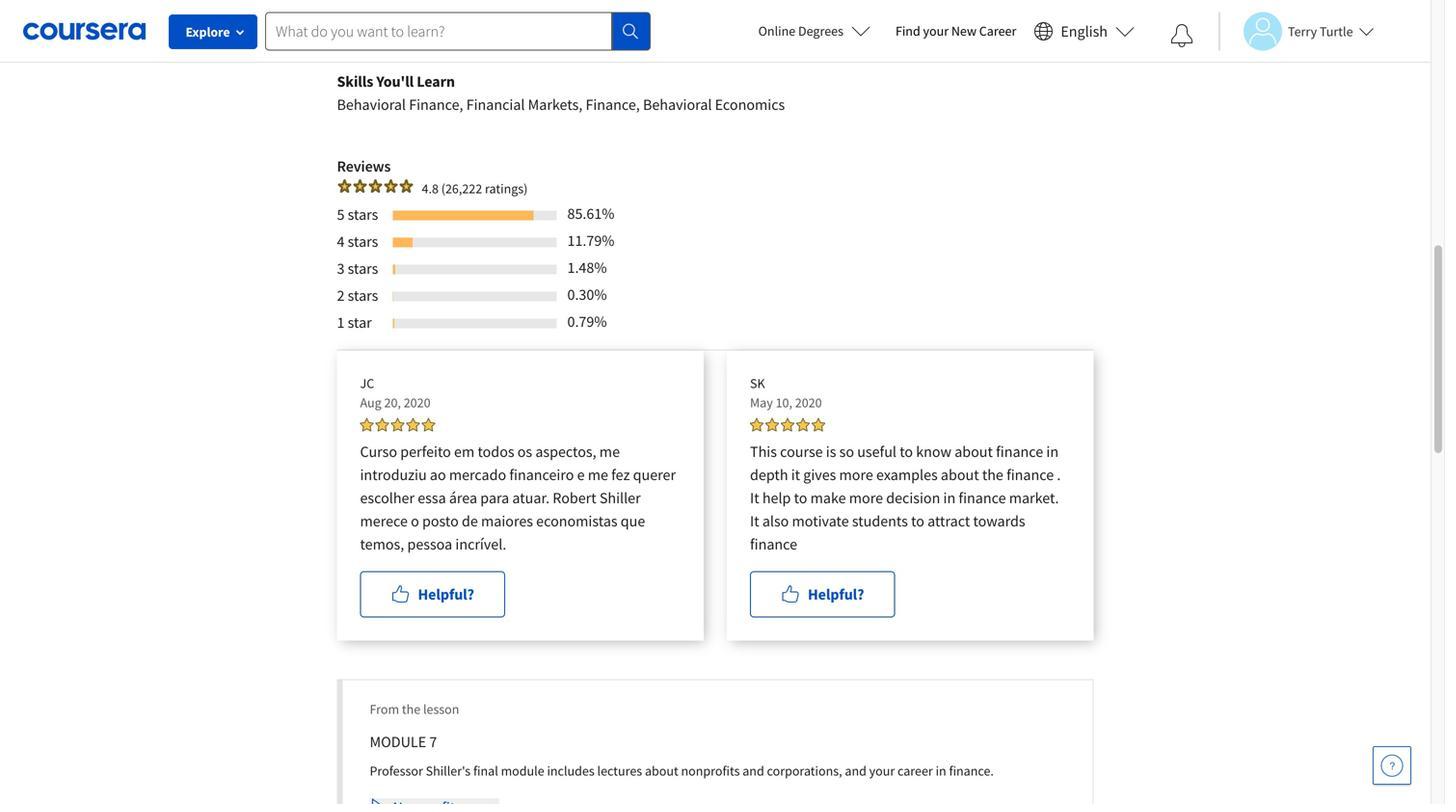 Task type: vqa. For each thing, say whether or not it's contained in the screenshot.
In
yes



Task type: describe. For each thing, give the bounding box(es) containing it.
escolher
[[360, 488, 415, 508]]

stars for 3 stars
[[348, 259, 378, 278]]

0 vertical spatial me
[[600, 442, 620, 461]]

área
[[449, 488, 477, 508]]

0 vertical spatial more
[[840, 465, 874, 484]]

4
[[337, 232, 345, 251]]

lesson
[[423, 700, 460, 718]]

terry
[[1289, 23, 1318, 40]]

gives
[[804, 465, 837, 484]]

introduziu
[[360, 465, 427, 484]]

includes
[[547, 762, 595, 780]]

turtle
[[1320, 23, 1354, 40]]

this
[[750, 442, 777, 461]]

helpful? button for motivate
[[750, 571, 895, 618]]

aug
[[360, 394, 382, 411]]

3
[[337, 259, 345, 278]]

motivate
[[792, 511, 849, 531]]

markets,
[[528, 95, 583, 114]]

pessoa
[[407, 535, 453, 554]]

4 stars
[[337, 232, 378, 251]]

module
[[501, 762, 545, 780]]

this course is so useful to know about finance in depth it gives more examples about the finance . it help to make more decision in finance market. it also motivate students to attract towards finance
[[750, 442, 1061, 554]]

posto
[[422, 511, 459, 531]]

5 stars
[[337, 205, 378, 224]]

from the lesson
[[370, 700, 460, 718]]

helpful? for motivate
[[808, 585, 865, 604]]

e
[[577, 465, 585, 484]]

2 finance, from the left
[[586, 95, 640, 114]]

the inside this course is so useful to know about finance in depth it gives more examples about the finance . it help to make more decision in finance market. it also motivate students to attract towards finance
[[983, 465, 1004, 484]]

new
[[952, 22, 977, 40]]

show notifications image
[[1171, 24, 1194, 47]]

explore
[[186, 23, 230, 41]]

course
[[780, 442, 823, 461]]

degrees
[[799, 22, 844, 40]]

2020 for perfeito
[[404, 394, 431, 411]]

.
[[1057, 465, 1061, 484]]

merece
[[360, 511, 408, 531]]

20,
[[384, 394, 401, 411]]

skills
[[337, 72, 373, 91]]

also
[[763, 511, 789, 531]]

you'll
[[376, 72, 414, 91]]

5
[[337, 205, 345, 224]]

examples
[[877, 465, 938, 484]]

career
[[980, 22, 1017, 40]]

0.30%
[[568, 285, 607, 304]]

reviews
[[337, 156, 391, 176]]

find your new career link
[[886, 19, 1027, 43]]

shiller's
[[426, 762, 471, 780]]

is
[[826, 442, 837, 461]]

0 vertical spatial to
[[900, 442, 913, 461]]

1 vertical spatial to
[[794, 488, 808, 508]]

temos,
[[360, 535, 404, 554]]

terry turtle
[[1289, 23, 1354, 40]]

para
[[481, 488, 509, 508]]

1 and from the left
[[743, 762, 765, 780]]

coursera image
[[23, 16, 146, 47]]

querer
[[633, 465, 676, 484]]

market.
[[1010, 488, 1059, 508]]

english
[[1061, 22, 1108, 41]]

jc
[[360, 374, 374, 392]]

attract
[[928, 511, 970, 531]]

ratings)
[[485, 180, 528, 197]]

corporations,
[[767, 762, 843, 780]]

module 7
[[370, 732, 437, 752]]

os
[[518, 442, 533, 461]]

maiores
[[481, 511, 533, 531]]

2 vertical spatial in
[[936, 762, 947, 780]]

que
[[621, 511, 646, 531]]

em
[[454, 442, 475, 461]]

11.79%
[[568, 231, 615, 250]]

aspectos,
[[536, 442, 597, 461]]

final
[[474, 762, 498, 780]]

0 horizontal spatial the
[[402, 700, 421, 718]]

sk
[[750, 374, 765, 392]]

help
[[763, 488, 791, 508]]

english button
[[1027, 0, 1143, 63]]

terry turtle button
[[1219, 12, 1375, 51]]

decision
[[887, 488, 941, 508]]

it
[[792, 465, 801, 484]]



Task type: locate. For each thing, give the bounding box(es) containing it.
nonprofits
[[681, 762, 740, 780]]

in right career at the right of page
[[936, 762, 947, 780]]

and right nonprofits
[[743, 762, 765, 780]]

fez
[[612, 465, 630, 484]]

0 horizontal spatial 2020
[[404, 394, 431, 411]]

1 it from the top
[[750, 488, 760, 508]]

in
[[1047, 442, 1059, 461], [944, 488, 956, 508], [936, 762, 947, 780]]

curso
[[360, 442, 397, 461]]

1 vertical spatial more
[[849, 488, 883, 508]]

helpful? button down pessoa at the bottom left
[[360, 571, 505, 618]]

more down so
[[840, 465, 874, 484]]

finance, right markets,
[[586, 95, 640, 114]]

0 vertical spatial the
[[983, 465, 1004, 484]]

helpful? down pessoa at the bottom left
[[418, 585, 474, 604]]

0 horizontal spatial and
[[743, 762, 765, 780]]

star
[[348, 313, 372, 332]]

0 horizontal spatial your
[[870, 762, 895, 780]]

module
[[370, 732, 426, 752]]

so
[[840, 442, 855, 461]]

filled star image
[[353, 178, 368, 194], [383, 178, 399, 194], [399, 178, 414, 194], [376, 418, 389, 431], [766, 418, 779, 431]]

financial
[[467, 95, 525, 114]]

stars right 5
[[348, 205, 378, 224]]

in up attract
[[944, 488, 956, 508]]

1 vertical spatial the
[[402, 700, 421, 718]]

finance, down learn
[[409, 95, 463, 114]]

1 vertical spatial your
[[870, 762, 895, 780]]

about right know
[[955, 442, 993, 461]]

1 horizontal spatial behavioral
[[643, 95, 712, 114]]

helpful? down motivate
[[808, 585, 865, 604]]

finance,
[[409, 95, 463, 114], [586, 95, 640, 114]]

0 vertical spatial it
[[750, 488, 760, 508]]

about right lectures
[[645, 762, 679, 780]]

1 horizontal spatial and
[[845, 762, 867, 780]]

may
[[750, 394, 773, 411]]

What do you want to learn? text field
[[265, 12, 612, 51]]

1 horizontal spatial your
[[924, 22, 949, 40]]

depth
[[750, 465, 788, 484]]

online degrees
[[759, 22, 844, 40]]

0 horizontal spatial behavioral
[[337, 95, 406, 114]]

incrível.
[[456, 535, 507, 554]]

3 stars from the top
[[348, 259, 378, 278]]

it left help
[[750, 488, 760, 508]]

the up towards on the bottom
[[983, 465, 1004, 484]]

behavioral down skills
[[337, 95, 406, 114]]

jc aug 20, 2020
[[360, 374, 431, 411]]

robert
[[553, 488, 597, 508]]

0 vertical spatial about
[[955, 442, 993, 461]]

about
[[955, 442, 993, 461], [941, 465, 980, 484], [645, 762, 679, 780]]

85.61%
[[568, 204, 615, 223]]

todos
[[478, 442, 515, 461]]

know
[[916, 442, 952, 461]]

more
[[840, 465, 874, 484], [849, 488, 883, 508]]

in up "."
[[1047, 442, 1059, 461]]

mercado
[[449, 465, 507, 484]]

None search field
[[265, 12, 651, 51]]

1 vertical spatial me
[[588, 465, 609, 484]]

and right corporations, on the bottom right of the page
[[845, 762, 867, 780]]

4 stars from the top
[[348, 286, 378, 305]]

4.8
[[422, 180, 439, 197]]

1
[[337, 313, 345, 332]]

essa
[[418, 488, 446, 508]]

2020 inside sk may 10, 2020
[[795, 394, 822, 411]]

towards
[[974, 511, 1026, 531]]

it left the also
[[750, 511, 760, 531]]

stars right 3 on the left of the page
[[348, 259, 378, 278]]

1 helpful? from the left
[[418, 585, 474, 604]]

2020 right 20,
[[404, 394, 431, 411]]

stars for 2 stars
[[348, 286, 378, 305]]

stars
[[348, 205, 378, 224], [348, 232, 378, 251], [348, 259, 378, 278], [348, 286, 378, 305]]

atuar.
[[513, 488, 550, 508]]

from
[[370, 700, 399, 718]]

0.79%
[[568, 312, 607, 331]]

2 and from the left
[[845, 762, 867, 780]]

career
[[898, 762, 933, 780]]

1.48%
[[568, 258, 607, 277]]

perfeito
[[400, 442, 451, 461]]

the
[[983, 465, 1004, 484], [402, 700, 421, 718]]

10,
[[776, 394, 793, 411]]

behavioral
[[337, 95, 406, 114], [643, 95, 712, 114]]

useful
[[858, 442, 897, 461]]

2020 inside jc aug 20, 2020
[[404, 394, 431, 411]]

lectures
[[597, 762, 642, 780]]

1 horizontal spatial 2020
[[795, 394, 822, 411]]

professor shiller's final module includes lectures about nonprofits and corporations, and your career in finance.
[[370, 762, 994, 780]]

2 vertical spatial about
[[645, 762, 679, 780]]

4.8 (26,222 ratings)
[[422, 180, 528, 197]]

1 helpful? button from the left
[[360, 571, 505, 618]]

to up examples
[[900, 442, 913, 461]]

helpful?
[[418, 585, 474, 604], [808, 585, 865, 604]]

7
[[429, 732, 437, 752]]

shiller
[[600, 488, 641, 508]]

1 vertical spatial it
[[750, 511, 760, 531]]

helpful? button down motivate
[[750, 571, 895, 618]]

2 helpful? from the left
[[808, 585, 865, 604]]

sk may 10, 2020
[[750, 374, 822, 411]]

your left career at the right of page
[[870, 762, 895, 780]]

the right from
[[402, 700, 421, 718]]

2 stars from the top
[[348, 232, 378, 251]]

ao
[[430, 465, 446, 484]]

0 horizontal spatial finance,
[[409, 95, 463, 114]]

students
[[852, 511, 908, 531]]

financeiro
[[510, 465, 574, 484]]

to down the it
[[794, 488, 808, 508]]

0 horizontal spatial helpful?
[[418, 585, 474, 604]]

1 horizontal spatial helpful? button
[[750, 571, 895, 618]]

(26,222
[[441, 180, 482, 197]]

stars right 2
[[348, 286, 378, 305]]

2 it from the top
[[750, 511, 760, 531]]

1 finance, from the left
[[409, 95, 463, 114]]

2020 for course
[[795, 394, 822, 411]]

me up fez
[[600, 442, 620, 461]]

1 stars from the top
[[348, 205, 378, 224]]

learn
[[417, 72, 455, 91]]

finance.
[[950, 762, 994, 780]]

2 2020 from the left
[[795, 394, 822, 411]]

2 behavioral from the left
[[643, 95, 712, 114]]

1 horizontal spatial helpful?
[[808, 585, 865, 604]]

1 2020 from the left
[[404, 394, 431, 411]]

stars for 5 stars
[[348, 205, 378, 224]]

online degrees button
[[743, 10, 886, 52]]

help center image
[[1381, 754, 1404, 777]]

more up students
[[849, 488, 883, 508]]

1 vertical spatial about
[[941, 465, 980, 484]]

0 vertical spatial your
[[924, 22, 949, 40]]

stars for 4 stars
[[348, 232, 378, 251]]

helpful? for pessoa
[[418, 585, 474, 604]]

me right e
[[588, 465, 609, 484]]

explore button
[[169, 14, 258, 49]]

filled star image
[[337, 178, 353, 194], [368, 178, 383, 194], [360, 418, 374, 431], [391, 418, 405, 431], [407, 418, 420, 431], [422, 418, 435, 431], [750, 418, 764, 431], [781, 418, 795, 431], [797, 418, 810, 431], [812, 418, 826, 431]]

your inside find your new career link
[[924, 22, 949, 40]]

0 vertical spatial in
[[1047, 442, 1059, 461]]

1 vertical spatial in
[[944, 488, 956, 508]]

de
[[462, 511, 478, 531]]

2 helpful? button from the left
[[750, 571, 895, 618]]

curso perfeito em todos os aspectos, me introduziu ao mercado financeiro e me fez querer escolher essa área para atuar. robert shiller merece o posto de maiores economistas que temos, pessoa incrível.
[[360, 442, 676, 554]]

2020 right 10,
[[795, 394, 822, 411]]

helpful? button for pessoa
[[360, 571, 505, 618]]

about down know
[[941, 465, 980, 484]]

stars right 4
[[348, 232, 378, 251]]

2020
[[404, 394, 431, 411], [795, 394, 822, 411]]

to down decision
[[911, 511, 925, 531]]

helpful? button
[[360, 571, 505, 618], [750, 571, 895, 618]]

o
[[411, 511, 419, 531]]

2 stars
[[337, 286, 378, 305]]

to
[[900, 442, 913, 461], [794, 488, 808, 508], [911, 511, 925, 531]]

2 vertical spatial to
[[911, 511, 925, 531]]

professor
[[370, 762, 423, 780]]

0 horizontal spatial helpful? button
[[360, 571, 505, 618]]

your right find
[[924, 22, 949, 40]]

1 star
[[337, 313, 372, 332]]

1 horizontal spatial finance,
[[586, 95, 640, 114]]

2
[[337, 286, 345, 305]]

behavioral left the economics
[[643, 95, 712, 114]]

1 horizontal spatial the
[[983, 465, 1004, 484]]

finance
[[996, 442, 1044, 461], [1007, 465, 1054, 484], [959, 488, 1006, 508], [750, 535, 798, 554]]

find your new career
[[896, 22, 1017, 40]]

1 behavioral from the left
[[337, 95, 406, 114]]



